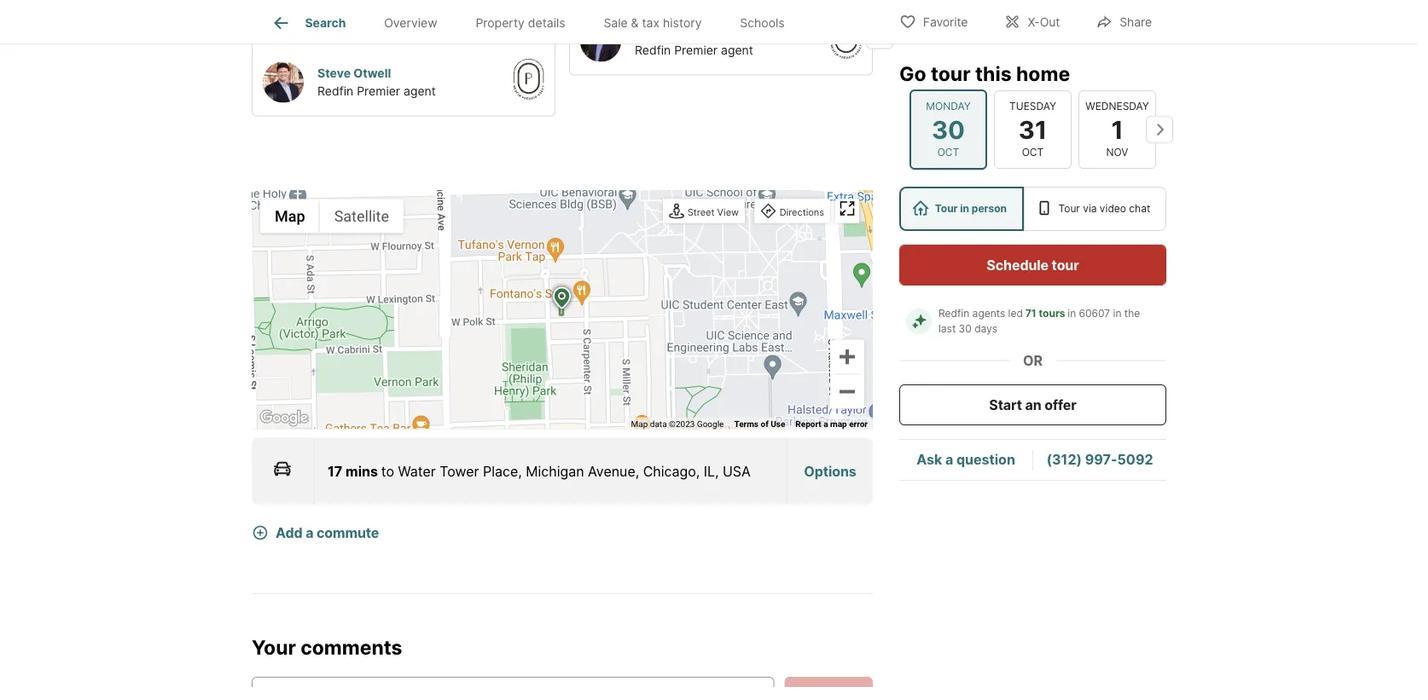 Task type: describe. For each thing, give the bounding box(es) containing it.
google
[[697, 420, 724, 430]]

map for map data ©2023 google
[[631, 420, 648, 430]]

list box containing tour in person
[[899, 187, 1167, 231]]

tour in person
[[935, 203, 1007, 215]]

monday
[[926, 100, 971, 112]]

error
[[849, 420, 868, 430]]

search link
[[271, 13, 346, 33]]

terms of use
[[734, 420, 785, 430]]

1 horizontal spatial home
[[1016, 61, 1070, 85]]

premier for whelan
[[674, 44, 718, 58]]

tour in person option
[[899, 187, 1024, 231]]

search
[[305, 16, 346, 30]]

steve
[[317, 67, 351, 81]]

details
[[528, 16, 565, 30]]

ask a question
[[917, 452, 1015, 468]]

ask
[[917, 452, 942, 468]]

wednesday 1 nov
[[1086, 100, 1149, 159]]

add a commute
[[276, 525, 379, 542]]

map
[[830, 420, 847, 430]]

60607
[[1079, 308, 1110, 320]]

&
[[631, 16, 639, 30]]

schools tab
[[721, 3, 804, 44]]

add a commute button
[[252, 514, 406, 553]]

of inside • may not reflect the current state of the home
[[508, 17, 517, 29]]

greg
[[635, 26, 663, 40]]

map data ©2023 google
[[631, 420, 724, 430]]

map region
[[104, 5, 978, 442]]

0 horizontal spatial the
[[424, 17, 440, 29]]

history
[[663, 16, 702, 30]]

ask a question link
[[917, 452, 1015, 468]]

in inside in the last 30 days
[[1113, 308, 1122, 320]]

redfin for steve
[[317, 85, 354, 99]]

report a map error
[[796, 420, 868, 430]]

chat
[[1129, 203, 1151, 215]]

monday 30 oct
[[926, 100, 971, 159]]

the inside in the last 30 days
[[1125, 308, 1140, 320]]

sale & tax history tab
[[585, 3, 721, 44]]

30 inside monday 30 oct
[[932, 115, 965, 144]]

steve otwell redfin premier agent
[[317, 67, 436, 99]]

schedule
[[987, 257, 1049, 274]]

71
[[1025, 308, 1037, 320]]

menu bar containing map
[[260, 200, 404, 234]]

favorite button
[[885, 4, 983, 39]]

not
[[371, 17, 387, 29]]

an
[[1025, 397, 1042, 413]]

a for add
[[306, 525, 314, 542]]

agents
[[973, 308, 1005, 320]]

ago
[[318, 17, 336, 29]]

directions
[[780, 207, 824, 218]]

• may not reflect the current state of the home
[[279, 17, 536, 44]]

6
[[279, 17, 286, 29]]

sale
[[604, 16, 628, 30]]

last
[[939, 323, 956, 335]]

comments
[[301, 636, 402, 660]]

start an offer button
[[899, 385, 1167, 426]]

start an offer
[[989, 397, 1077, 413]]

tower
[[440, 464, 479, 480]]

this
[[975, 61, 1012, 85]]

•
[[339, 17, 345, 29]]

agent for greg whelan redfin premier agent
[[721, 44, 753, 58]]

oct for 31
[[1022, 146, 1044, 159]]

share button
[[1081, 4, 1167, 39]]

schools
[[740, 16, 785, 30]]

street view
[[688, 207, 739, 218]]

options button
[[788, 441, 873, 503]]

place,
[[483, 464, 522, 480]]

31
[[1019, 115, 1047, 144]]

chicago,
[[643, 464, 700, 480]]

agent for steve otwell redfin premier agent
[[404, 85, 436, 99]]

directions button
[[757, 201, 829, 224]]

satellite
[[334, 208, 389, 226]]

whelan
[[666, 26, 711, 40]]

reflect
[[390, 17, 421, 29]]

2 horizontal spatial redfin
[[939, 308, 970, 320]]

property details
[[476, 16, 565, 30]]

tour via video chat option
[[1024, 187, 1167, 231]]

1
[[1111, 115, 1124, 144]]

sale & tax history
[[604, 16, 702, 30]]

nov
[[1106, 146, 1129, 159]]

google image
[[256, 408, 312, 430]]

usa
[[723, 464, 751, 480]]

a for ask
[[945, 452, 953, 468]]

tour for go
[[931, 61, 971, 85]]

may
[[348, 17, 368, 29]]

mins
[[346, 464, 378, 480]]

1 horizontal spatial in
[[1068, 308, 1076, 320]]

tour via video chat
[[1059, 203, 1151, 215]]



Task type: locate. For each thing, give the bounding box(es) containing it.
1 vertical spatial 30
[[959, 323, 972, 335]]

2 tour from the left
[[1059, 203, 1080, 215]]

satellite button
[[320, 200, 404, 234]]

30 down the monday
[[932, 115, 965, 144]]

0 horizontal spatial redfin
[[317, 85, 354, 99]]

0 horizontal spatial a
[[306, 525, 314, 542]]

0 vertical spatial 30
[[932, 115, 965, 144]]

home up tuesday
[[1016, 61, 1070, 85]]

terms
[[734, 420, 759, 430]]

offer
[[1045, 397, 1077, 413]]

0 horizontal spatial of
[[508, 17, 517, 29]]

days
[[975, 323, 998, 335]]

premier inside "greg whelan redfin premier agent"
[[674, 44, 718, 58]]

30
[[932, 115, 965, 144], [959, 323, 972, 335]]

tour for tour in person
[[935, 203, 958, 215]]

5092
[[1118, 452, 1153, 468]]

tour up the monday
[[931, 61, 971, 85]]

agent inside steve otwell redfin premier agent
[[404, 85, 436, 99]]

1 vertical spatial a
[[945, 452, 953, 468]]

il,
[[704, 464, 719, 480]]

next image
[[1146, 116, 1173, 143]]

report
[[796, 420, 822, 430]]

overview tab
[[365, 3, 457, 44]]

the right reflect
[[424, 17, 440, 29]]

0 vertical spatial redfin
[[635, 44, 671, 58]]

1 vertical spatial of
[[761, 420, 769, 430]]

2 oct from the left
[[1022, 146, 1044, 159]]

data
[[650, 420, 667, 430]]

0 horizontal spatial oct
[[938, 146, 959, 159]]

terms of use link
[[734, 420, 785, 430]]

view
[[717, 207, 739, 218]]

a inside add a commute button
[[306, 525, 314, 542]]

tour inside "option"
[[1059, 203, 1080, 215]]

next image
[[866, 22, 893, 49]]

out
[[1040, 15, 1060, 29]]

0 vertical spatial map
[[275, 208, 305, 226]]

redfin inside "greg whelan redfin premier agent"
[[635, 44, 671, 58]]

agent down schools tab
[[721, 44, 753, 58]]

redfin inside steve otwell redfin premier agent
[[317, 85, 354, 99]]

1 tour from the left
[[935, 203, 958, 215]]

greg whelan image
[[580, 22, 621, 63]]

to
[[381, 464, 394, 480]]

redfin
[[635, 44, 671, 58], [317, 85, 354, 99], [939, 308, 970, 320]]

1 horizontal spatial the
[[520, 17, 536, 29]]

property
[[476, 16, 525, 30]]

tab list containing search
[[252, 0, 818, 44]]

1 vertical spatial map
[[631, 420, 648, 430]]

1 vertical spatial agent
[[404, 85, 436, 99]]

0 vertical spatial a
[[824, 420, 828, 430]]

0 vertical spatial agent
[[721, 44, 753, 58]]

use
[[771, 420, 785, 430]]

home down years
[[279, 32, 306, 44]]

tour left person at top
[[935, 203, 958, 215]]

years
[[288, 17, 315, 29]]

x-out
[[1028, 15, 1060, 29]]

a right ask
[[945, 452, 953, 468]]

add
[[276, 525, 303, 542]]

street
[[688, 207, 715, 218]]

2 horizontal spatial in
[[1113, 308, 1122, 320]]

oct inside tuesday 31 oct
[[1022, 146, 1044, 159]]

a for report
[[824, 420, 828, 430]]

in right the 60607
[[1113, 308, 1122, 320]]

2 vertical spatial a
[[306, 525, 314, 542]]

17 mins to water tower place, michigan avenue, chicago, il, usa
[[328, 464, 751, 480]]

(312) 997-5092
[[1047, 452, 1153, 468]]

0 horizontal spatial home
[[279, 32, 306, 44]]

1 horizontal spatial a
[[824, 420, 828, 430]]

or
[[1023, 352, 1043, 369]]

tour right schedule
[[1052, 257, 1079, 274]]

in
[[960, 203, 969, 215], [1068, 308, 1076, 320], [1113, 308, 1122, 320]]

your comments
[[252, 636, 402, 660]]

agent
[[721, 44, 753, 58], [404, 85, 436, 99]]

person
[[972, 203, 1007, 215]]

premier
[[674, 44, 718, 58], [357, 85, 400, 99]]

oct down the monday
[[938, 146, 959, 159]]

map
[[275, 208, 305, 226], [631, 420, 648, 430]]

0 vertical spatial tour
[[931, 61, 971, 85]]

1 horizontal spatial oct
[[1022, 146, 1044, 159]]

premier down the 'otwell'
[[357, 85, 400, 99]]

avenue,
[[588, 464, 639, 480]]

30 inside in the last 30 days
[[959, 323, 972, 335]]

premier for otwell
[[357, 85, 400, 99]]

otwell
[[354, 67, 391, 81]]

tour
[[935, 203, 958, 215], [1059, 203, 1080, 215]]

map inside popup button
[[275, 208, 305, 226]]

premier down whelan
[[674, 44, 718, 58]]

menu bar
[[260, 200, 404, 234]]

map left satellite popup button
[[275, 208, 305, 226]]

0 horizontal spatial tour
[[931, 61, 971, 85]]

greg whelan link
[[635, 26, 711, 40]]

1 horizontal spatial premier
[[674, 44, 718, 58]]

1 horizontal spatial redfin
[[635, 44, 671, 58]]

0 horizontal spatial in
[[960, 203, 969, 215]]

(312) 997-5092 link
[[1047, 452, 1153, 468]]

state
[[480, 17, 505, 29]]

tuesday
[[1010, 100, 1056, 112]]

steve otwell link
[[317, 67, 391, 81]]

in the last 30 days
[[939, 308, 1143, 335]]

tours
[[1039, 308, 1065, 320]]

steve otwell image
[[263, 63, 304, 103]]

0 vertical spatial premier
[[674, 44, 718, 58]]

list box
[[899, 187, 1167, 231]]

of right state
[[508, 17, 517, 29]]

share
[[1120, 15, 1152, 29]]

agent down • may not reflect the current state of the home
[[404, 85, 436, 99]]

start
[[989, 397, 1022, 413]]

©2023
[[669, 420, 695, 430]]

map for map
[[275, 208, 305, 226]]

1 horizontal spatial map
[[631, 420, 648, 430]]

agent inside "greg whelan redfin premier agent"
[[721, 44, 753, 58]]

property details tab
[[457, 3, 585, 44]]

a left map
[[824, 420, 828, 430]]

in inside option
[[960, 203, 969, 215]]

17
[[328, 464, 343, 480]]

street view button
[[665, 201, 743, 224]]

tour for schedule
[[1052, 257, 1079, 274]]

of left use
[[761, 420, 769, 430]]

1 horizontal spatial of
[[761, 420, 769, 430]]

schedule tour
[[987, 257, 1079, 274]]

redfin down steve
[[317, 85, 354, 99]]

1 horizontal spatial tour
[[1052, 257, 1079, 274]]

the right the 60607
[[1125, 308, 1140, 320]]

oct down 31
[[1022, 146, 1044, 159]]

997-
[[1085, 452, 1118, 468]]

2 horizontal spatial a
[[945, 452, 953, 468]]

0 vertical spatial of
[[508, 17, 517, 29]]

1 vertical spatial tour
[[1052, 257, 1079, 274]]

go tour this home
[[899, 61, 1070, 85]]

oct
[[938, 146, 959, 159], [1022, 146, 1044, 159]]

led
[[1008, 308, 1023, 320]]

1 oct from the left
[[938, 146, 959, 159]]

30 right last
[[959, 323, 972, 335]]

the
[[424, 17, 440, 29], [520, 17, 536, 29], [1125, 308, 1140, 320]]

options
[[804, 464, 856, 480]]

1 vertical spatial redfin
[[317, 85, 354, 99]]

tab list
[[252, 0, 818, 44]]

6 years ago
[[279, 17, 336, 29]]

tax
[[642, 16, 660, 30]]

tour for tour via video chat
[[1059, 203, 1080, 215]]

the right state
[[520, 17, 536, 29]]

home inside • may not reflect the current state of the home
[[279, 32, 306, 44]]

in right tours
[[1068, 308, 1076, 320]]

tour inside schedule tour button
[[1052, 257, 1079, 274]]

2 vertical spatial redfin
[[939, 308, 970, 320]]

water
[[398, 464, 436, 480]]

video
[[1100, 203, 1126, 215]]

(312)
[[1047, 452, 1082, 468]]

redfin agents led 71 tours in 60607
[[939, 308, 1110, 320]]

redfin for greg
[[635, 44, 671, 58]]

greg whelan redfin premier agent
[[635, 26, 753, 58]]

oct for 30
[[938, 146, 959, 159]]

0 horizontal spatial agent
[[404, 85, 436, 99]]

go
[[899, 61, 926, 85]]

x-
[[1028, 15, 1040, 29]]

report a map error link
[[796, 420, 868, 430]]

premier inside steve otwell redfin premier agent
[[357, 85, 400, 99]]

tour left the via
[[1059, 203, 1080, 215]]

0 horizontal spatial tour
[[935, 203, 958, 215]]

a right add on the bottom
[[306, 525, 314, 542]]

redfin down greg
[[635, 44, 671, 58]]

overview
[[384, 16, 437, 30]]

0 horizontal spatial map
[[275, 208, 305, 226]]

michigan
[[526, 464, 584, 480]]

2 horizontal spatial the
[[1125, 308, 1140, 320]]

oct inside monday 30 oct
[[938, 146, 959, 159]]

current
[[443, 17, 477, 29]]

1 vertical spatial home
[[1016, 61, 1070, 85]]

1 horizontal spatial agent
[[721, 44, 753, 58]]

map left data
[[631, 420, 648, 430]]

a
[[824, 420, 828, 430], [945, 452, 953, 468], [306, 525, 314, 542]]

1 vertical spatial premier
[[357, 85, 400, 99]]

favorite
[[923, 15, 968, 29]]

commute
[[317, 525, 379, 542]]

map button
[[260, 200, 320, 234]]

tuesday 31 oct
[[1010, 100, 1056, 159]]

None button
[[910, 89, 987, 170], [994, 90, 1072, 169], [1079, 90, 1156, 169], [910, 89, 987, 170], [994, 90, 1072, 169], [1079, 90, 1156, 169]]

1 horizontal spatial tour
[[1059, 203, 1080, 215]]

in left person at top
[[960, 203, 969, 215]]

0 horizontal spatial premier
[[357, 85, 400, 99]]

via
[[1083, 203, 1097, 215]]

redfin up last
[[939, 308, 970, 320]]

tour inside option
[[935, 203, 958, 215]]

0 vertical spatial home
[[279, 32, 306, 44]]



Task type: vqa. For each thing, say whether or not it's contained in the screenshot.
& at left top
yes



